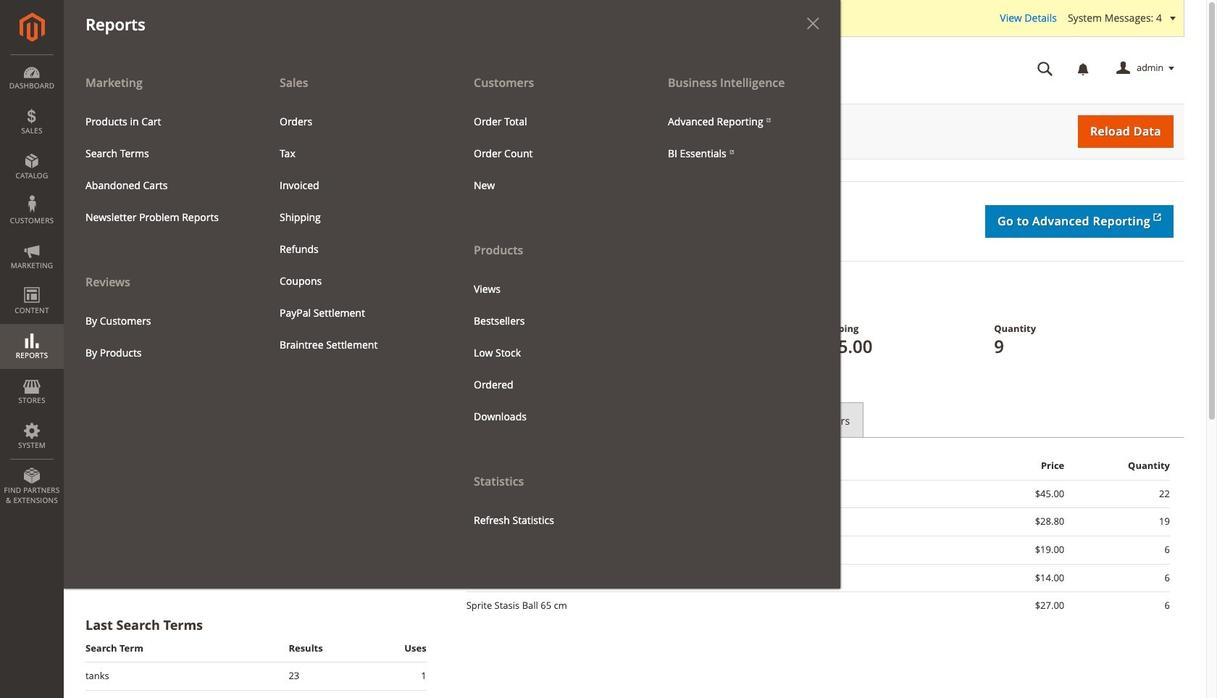 Task type: describe. For each thing, give the bounding box(es) containing it.
magento admin panel image
[[19, 12, 45, 42]]



Task type: locate. For each thing, give the bounding box(es) containing it.
menu bar
[[0, 0, 841, 589]]

menu
[[64, 67, 841, 589], [64, 67, 258, 369], [452, 67, 647, 536], [75, 106, 247, 233], [269, 106, 441, 361], [463, 106, 636, 201], [657, 106, 830, 169], [463, 273, 636, 432], [75, 305, 247, 369]]



Task type: vqa. For each thing, say whether or not it's contained in the screenshot.
Menu Bar
yes



